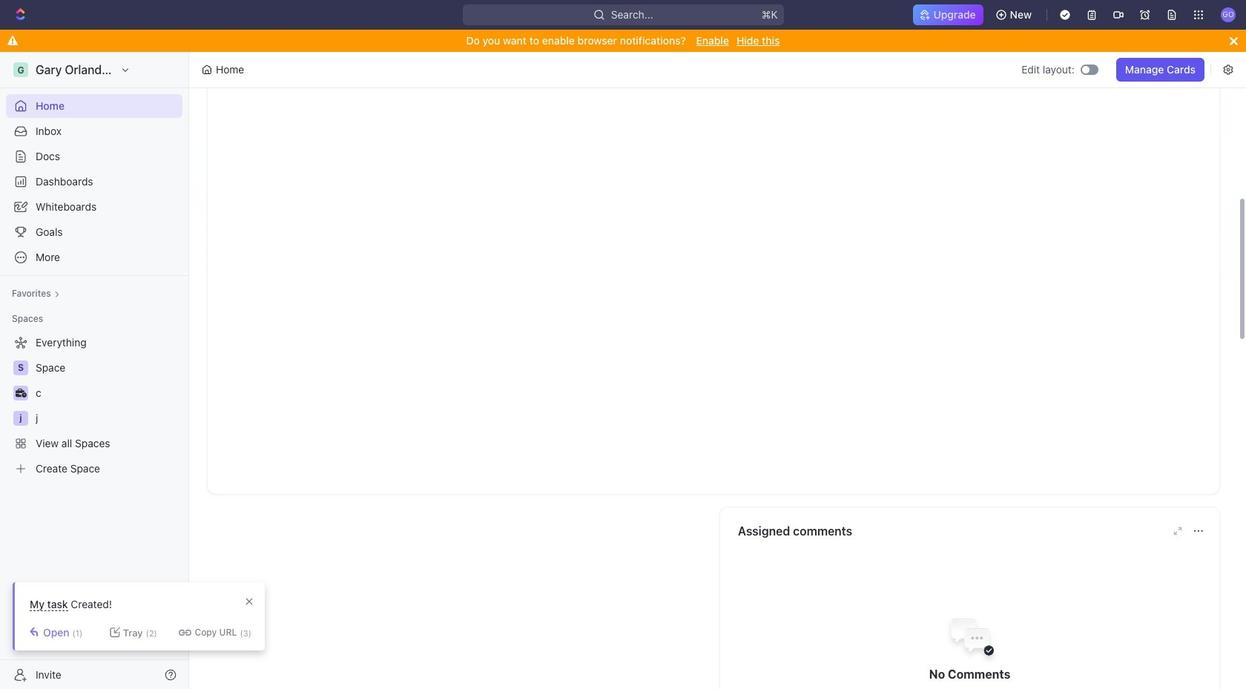 Task type: describe. For each thing, give the bounding box(es) containing it.
gary orlando's workspace, , element
[[13, 62, 28, 77]]

space, , element
[[13, 361, 28, 375]]

j, , element
[[13, 411, 28, 426]]



Task type: vqa. For each thing, say whether or not it's contained in the screenshot.
'UNASSIGNED'
no



Task type: locate. For each thing, give the bounding box(es) containing it.
business time image
[[15, 389, 26, 398]]

tree inside sidebar navigation
[[6, 331, 182, 481]]

sidebar navigation
[[0, 52, 192, 689]]

tree
[[6, 331, 182, 481]]



